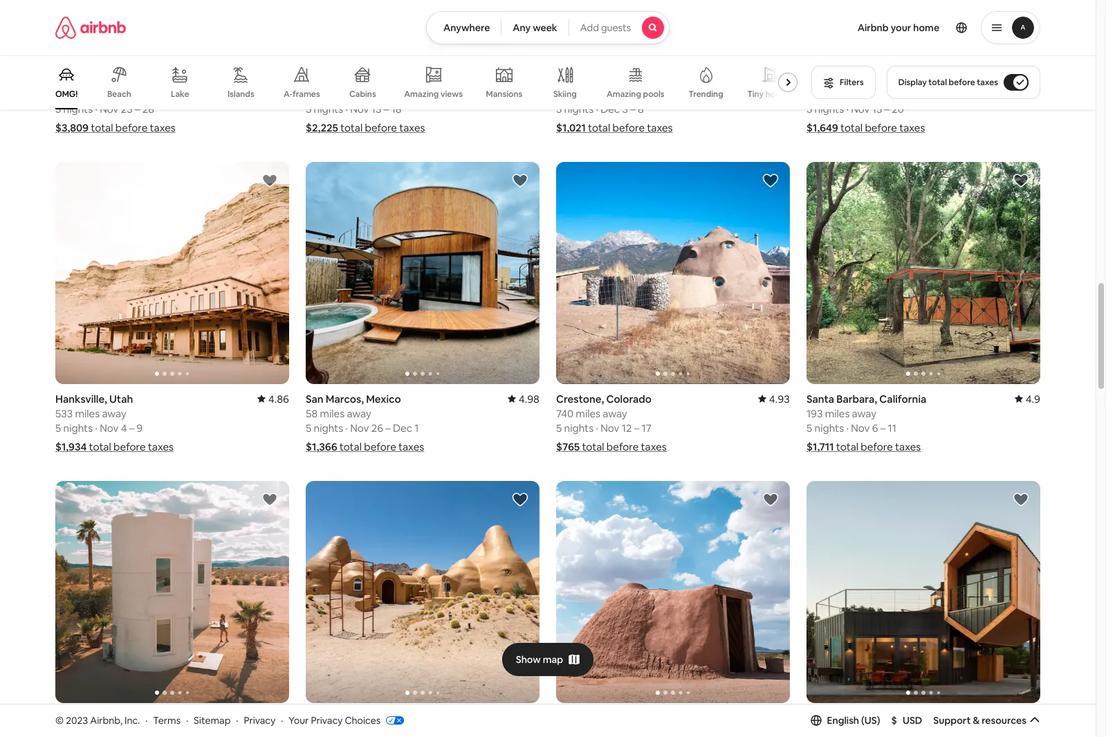 Task type: locate. For each thing, give the bounding box(es) containing it.
usd
[[903, 714, 923, 727]]

4.98 out of 5 average rating image
[[508, 392, 540, 405]]

5 down the "skiing"
[[556, 102, 562, 115]]

miles inside 'san marcos, mexico 58 miles away 5 nights · nov 26 – dec 1 $1,366 total before taxes'
[[320, 407, 345, 420]]

privacy inside your privacy choices link
[[311, 714, 343, 726]]

5 down 533
[[55, 421, 61, 434]]

joshua tree, california for add to wishlist: joshua tree, california icon
[[306, 711, 417, 724]]

· down marcos,
[[346, 421, 348, 434]]

· left 3
[[596, 102, 599, 115]]

dec inside 'san marcos, mexico 58 miles away 5 nights · nov 26 – dec 1 $1,366 total before taxes'
[[393, 421, 412, 434]]

1 horizontal spatial mexico
[[608, 73, 643, 86]]

santa up 193
[[807, 392, 835, 405]]

4.89
[[268, 711, 289, 724]]

0 horizontal spatial joshua
[[55, 711, 90, 724]]

© 2023 airbnb, inc. ·
[[55, 714, 148, 726]]

0 horizontal spatial new
[[584, 73, 606, 86]]

english
[[827, 714, 860, 727]]

miles down prado,
[[827, 88, 852, 101]]

pagosa springs, colorado 651 miles away 5 nights · nov 13 – 18 $2,225 total before taxes
[[306, 73, 430, 134]]

nov inside pagosa springs, colorado 651 miles away 5 nights · nov 13 – 18 $2,225 total before taxes
[[350, 102, 369, 115]]

– right 15
[[885, 102, 890, 115]]

taxes inside button
[[977, 77, 999, 88]]

1 horizontal spatial joshua
[[306, 711, 341, 724]]

700
[[556, 88, 575, 101]]

your privacy choices link
[[289, 714, 404, 727]]

533
[[55, 407, 73, 420]]

· right the terms link
[[186, 714, 188, 726]]

5 down "740"
[[556, 421, 562, 434]]

18
[[391, 102, 402, 115]]

miles right 700
[[577, 88, 602, 101]]

nights up $1,366
[[314, 421, 343, 434]]

nov left '4'
[[100, 421, 119, 434]]

– left 17
[[634, 421, 640, 434]]

tree,
[[92, 711, 117, 724], [343, 711, 367, 724]]

· inside 'san marcos, mexico 58 miles away 5 nights · nov 26 – dec 1 $1,366 total before taxes'
[[346, 421, 348, 434]]

support
[[934, 714, 971, 727]]

before
[[949, 77, 976, 88], [115, 121, 148, 134], [365, 121, 397, 134], [613, 121, 645, 134], [865, 121, 898, 134], [114, 440, 146, 453], [364, 440, 396, 453], [607, 440, 639, 453], [861, 440, 893, 453]]

before down 26
[[364, 440, 396, 453]]

colorado inside crestone, colorado 740 miles away 5 nights · nov 12 – 17 $765 total before taxes
[[607, 392, 652, 405]]

58
[[306, 407, 318, 420]]

santa inside santa barbara, california 193 miles away 5 nights · nov 6 – 11 $1,711 total before taxes
[[807, 392, 835, 405]]

· left 23
[[95, 102, 97, 115]]

support & resources button
[[934, 714, 1041, 727]]

miles down hanksville,
[[75, 407, 100, 420]]

$
[[892, 714, 898, 727]]

nov inside boulder, colorado 831 miles away 5 nights · nov 23 – 28 $3,809 total before taxes
[[100, 102, 119, 115]]

show map
[[516, 653, 563, 665]]

nights up $1,649
[[815, 102, 844, 115]]

4.86
[[268, 392, 289, 405]]

away down utah in the left bottom of the page
[[102, 407, 127, 420]]

california for add to wishlist: joshua tree, california icon
[[370, 711, 417, 724]]

utah
[[109, 392, 133, 405]]

2 tree, from the left
[[343, 711, 367, 724]]

california inside santa barbara, california 193 miles away 5 nights · nov 6 – 11 $1,711 total before taxes
[[880, 392, 927, 405]]

away up 23
[[101, 88, 125, 101]]

total right $765
[[582, 440, 605, 453]]

651
[[306, 88, 322, 101]]

nov left 6
[[851, 421, 870, 434]]

nights down "740"
[[564, 421, 594, 434]]

frames
[[293, 89, 320, 100]]

total right $1,711
[[837, 440, 859, 453]]

beach
[[107, 89, 131, 100]]

tree, left inc.
[[92, 711, 117, 724]]

before down '4'
[[114, 440, 146, 453]]

taos, new mexico 700 miles away 5 nights · dec 3 – 8 $1,021 total before taxes
[[556, 73, 673, 134]]

amazing up 3
[[607, 89, 642, 100]]

1 horizontal spatial dec
[[601, 102, 620, 115]]

2 privacy from the left
[[311, 714, 343, 726]]

tree, right your
[[343, 711, 367, 724]]

display total before taxes
[[899, 77, 999, 88]]

nov left 26
[[350, 421, 369, 434]]

2 joshua tree, california from the left
[[306, 711, 417, 724]]

sitemap link
[[194, 714, 231, 726]]

before down 15
[[865, 121, 898, 134]]

5 down '699'
[[807, 102, 813, 115]]

san marcos, mexico 58 miles away 5 nights · nov 26 – dec 1 $1,366 total before taxes
[[306, 392, 424, 453]]

· right inc.
[[145, 714, 148, 726]]

0 horizontal spatial amazing
[[404, 88, 439, 99]]

before down 13 at left top
[[365, 121, 397, 134]]

colorado up amazing views
[[385, 73, 430, 86]]

colorado up beach
[[97, 73, 143, 86]]

miles right 193
[[825, 407, 850, 420]]

add to wishlist: cameron, arizona image
[[763, 491, 779, 508]]

tiny homes
[[748, 89, 792, 100]]

1 santa from the top
[[807, 392, 835, 405]]

colorado inside boulder, colorado 831 miles away 5 nights · nov 23 – 28 $3,809 total before taxes
[[97, 73, 143, 86]]

miles inside santa barbara, california 193 miles away 5 nights · nov 6 – 11 $1,711 total before taxes
[[825, 407, 850, 420]]

4.93
[[769, 392, 790, 405]]

map
[[543, 653, 563, 665]]

group
[[55, 55, 804, 109], [55, 162, 289, 384], [306, 162, 540, 384], [556, 162, 790, 384], [807, 162, 1041, 384], [55, 481, 289, 703], [306, 481, 540, 703], [556, 481, 790, 703], [807, 481, 1041, 703]]

· left '4'
[[95, 421, 97, 434]]

choices
[[345, 714, 381, 726]]

nights inside boulder, colorado 831 miles away 5 nights · nov 23 – 28 $3,809 total before taxes
[[63, 102, 93, 115]]

away down springs,
[[351, 88, 376, 101]]

nights up $2,225
[[314, 102, 343, 115]]

new
[[584, 73, 606, 86], [851, 73, 873, 86]]

nights inside santa barbara, california 193 miles away 5 nights · nov 6 – 11 $1,711 total before taxes
[[815, 421, 844, 434]]

miles inside pagosa springs, colorado 651 miles away 5 nights · nov 13 – 18 $2,225 total before taxes
[[324, 88, 349, 101]]

1 horizontal spatial privacy
[[311, 714, 343, 726]]

2 joshua from the left
[[306, 711, 341, 724]]

1 horizontal spatial joshua tree, california
[[306, 711, 417, 724]]

6
[[873, 421, 879, 434]]

your
[[891, 21, 912, 34]]

nov left 12
[[601, 421, 620, 434]]

0 vertical spatial dec
[[601, 102, 620, 115]]

away inside santa barbara, california 193 miles away 5 nights · nov 6 – 11 $1,711 total before taxes
[[852, 407, 877, 420]]

away up 3
[[604, 88, 628, 101]]

nov
[[100, 102, 119, 115], [350, 102, 369, 115], [851, 102, 870, 115], [100, 421, 119, 434], [350, 421, 369, 434], [601, 421, 620, 434], [851, 421, 870, 434]]

nights down 193
[[815, 421, 844, 434]]

831
[[55, 88, 72, 101]]

new right prado,
[[851, 73, 873, 86]]

0 horizontal spatial privacy
[[244, 714, 276, 726]]

1 joshua tree, california from the left
[[55, 711, 166, 724]]

1 horizontal spatial colorado
[[385, 73, 430, 86]]

dec inside taos, new mexico 700 miles away 5 nights · dec 3 – 8 $1,021 total before taxes
[[601, 102, 620, 115]]

mexico inside el prado, new mexico 699 miles away 5 nights · nov 15 – 20 $1,649 total before taxes
[[875, 73, 910, 86]]

dec
[[601, 102, 620, 115], [393, 421, 412, 434]]

add to wishlist: crestone, colorado image
[[763, 172, 779, 189]]

santa left ynez,
[[807, 711, 835, 724]]

$ usd
[[892, 714, 923, 727]]

before inside pagosa springs, colorado 651 miles away 5 nights · nov 13 – 18 $2,225 total before taxes
[[365, 121, 397, 134]]

1 horizontal spatial tree,
[[343, 711, 367, 724]]

pools
[[643, 89, 665, 100]]

away inside 'san marcos, mexico 58 miles away 5 nights · nov 26 – dec 1 $1,366 total before taxes'
[[347, 407, 372, 420]]

– right 23
[[135, 102, 140, 115]]

nights inside taos, new mexico 700 miles away 5 nights · dec 3 – 8 $1,021 total before taxes
[[564, 102, 594, 115]]

$765
[[556, 440, 580, 453]]

airbnb,
[[90, 714, 122, 726]]

0 horizontal spatial joshua tree, california
[[55, 711, 166, 724]]

mansions
[[486, 89, 523, 100]]

· left 13 at left top
[[346, 102, 348, 115]]

california for add to wishlist: joshua tree, california image
[[119, 711, 166, 724]]

skiing
[[554, 89, 577, 100]]

1 horizontal spatial new
[[851, 73, 873, 86]]

privacy right your
[[311, 714, 343, 726]]

2 horizontal spatial mexico
[[875, 73, 910, 86]]

california for add to wishlist: santa ynez, california image
[[865, 711, 912, 724]]

views
[[441, 88, 463, 99]]

profile element
[[687, 0, 1041, 55]]

– inside taos, new mexico 700 miles away 5 nights · dec 3 – 8 $1,021 total before taxes
[[631, 102, 636, 115]]

· inside el prado, new mexico 699 miles away 5 nights · nov 15 – 20 $1,649 total before taxes
[[847, 102, 849, 115]]

740
[[556, 407, 574, 420]]

add
[[580, 21, 599, 34]]

total right $2,225
[[341, 121, 363, 134]]

17
[[642, 421, 652, 434]]

support & resources
[[934, 714, 1027, 727]]

1 vertical spatial santa
[[807, 711, 835, 724]]

add to wishlist: santa barbara, california image
[[1013, 172, 1030, 189]]

nights down omg!
[[63, 102, 93, 115]]

joshua tree, california for add to wishlist: joshua tree, california image
[[55, 711, 166, 724]]

4.9 out of 5 average rating image
[[1015, 392, 1041, 405]]

mexico up 26
[[366, 392, 401, 405]]

5 down frames
[[306, 102, 312, 115]]

· left 6
[[847, 421, 849, 434]]

miles down 'boulder,'
[[74, 88, 99, 101]]

colorado inside pagosa springs, colorado 651 miles away 5 nights · nov 13 – 18 $2,225 total before taxes
[[385, 73, 430, 86]]

· left privacy link
[[236, 714, 238, 726]]

dec left the 1
[[393, 421, 412, 434]]

1 tree, from the left
[[92, 711, 117, 724]]

0 horizontal spatial mexico
[[366, 392, 401, 405]]

0 horizontal spatial colorado
[[97, 73, 143, 86]]

total right $1,366
[[340, 440, 362, 453]]

– inside santa barbara, california 193 miles away 5 nights · nov 6 – 11 $1,711 total before taxes
[[881, 421, 886, 434]]

total right display
[[929, 77, 947, 88]]

nov inside hanksville, utah 533 miles away 5 nights · nov 4 – 9 $1,934 total before taxes
[[100, 421, 119, 434]]

dec left 3
[[601, 102, 620, 115]]

nights down 700
[[564, 102, 594, 115]]

new right taos,
[[584, 73, 606, 86]]

joshua
[[55, 711, 90, 724], [306, 711, 341, 724]]

0 vertical spatial santa
[[807, 392, 835, 405]]

5 down 831
[[55, 102, 61, 115]]

– right 6
[[881, 421, 886, 434]]

miles
[[74, 88, 99, 101], [324, 88, 349, 101], [577, 88, 602, 101], [827, 88, 852, 101], [75, 407, 100, 420], [320, 407, 345, 420], [576, 407, 601, 420], [825, 407, 850, 420]]

total right $1,649
[[841, 121, 863, 134]]

5 inside crestone, colorado 740 miles away 5 nights · nov 12 – 17 $765 total before taxes
[[556, 421, 562, 434]]

taxes inside hanksville, utah 533 miles away 5 nights · nov 4 – 9 $1,934 total before taxes
[[148, 440, 174, 453]]

– inside hanksville, utah 533 miles away 5 nights · nov 4 – 9 $1,934 total before taxes
[[129, 421, 134, 434]]

mexico up the 20
[[875, 73, 910, 86]]

away inside taos, new mexico 700 miles away 5 nights · dec 3 – 8 $1,021 total before taxes
[[604, 88, 628, 101]]

joshua left inc.
[[55, 711, 90, 724]]

nov left 23
[[100, 102, 119, 115]]

– right 26
[[386, 421, 391, 434]]

total
[[929, 77, 947, 88], [91, 121, 113, 134], [341, 121, 363, 134], [588, 121, 611, 134], [841, 121, 863, 134], [89, 440, 111, 453], [340, 440, 362, 453], [582, 440, 605, 453], [837, 440, 859, 453]]

prado,
[[818, 73, 849, 86]]

santa for santa ynez, california
[[807, 711, 835, 724]]

· down filters button
[[847, 102, 849, 115]]

2 new from the left
[[851, 73, 873, 86]]

resources
[[982, 714, 1027, 727]]

4
[[121, 421, 127, 434]]

english (us)
[[827, 714, 881, 727]]

– inside 'san marcos, mexico 58 miles away 5 nights · nov 26 – dec 1 $1,366 total before taxes'
[[386, 421, 391, 434]]

mexico inside 'san marcos, mexico 58 miles away 5 nights · nov 26 – dec 1 $1,366 total before taxes'
[[366, 392, 401, 405]]

1 horizontal spatial amazing
[[607, 89, 642, 100]]

away up 15
[[854, 88, 879, 101]]

total inside pagosa springs, colorado 651 miles away 5 nights · nov 13 – 18 $2,225 total before taxes
[[341, 121, 363, 134]]

taxes inside el prado, new mexico 699 miles away 5 nights · nov 15 – 20 $1,649 total before taxes
[[900, 121, 926, 134]]

miles inside boulder, colorado 831 miles away 5 nights · nov 23 – 28 $3,809 total before taxes
[[74, 88, 99, 101]]

2 santa from the top
[[807, 711, 835, 724]]

nov inside el prado, new mexico 699 miles away 5 nights · nov 15 – 20 $1,649 total before taxes
[[851, 102, 870, 115]]

islands
[[228, 89, 254, 100]]

taxes
[[977, 77, 999, 88], [150, 121, 176, 134], [399, 121, 425, 134], [647, 121, 673, 134], [900, 121, 926, 134], [148, 440, 174, 453], [399, 440, 424, 453], [641, 440, 667, 453], [896, 440, 921, 453]]

tree, for add to wishlist: joshua tree, california image
[[92, 711, 117, 724]]

colorado for crestone,
[[607, 392, 652, 405]]

total right $1,021
[[588, 121, 611, 134]]

add guests button
[[569, 11, 670, 44]]

20
[[892, 102, 904, 115]]

4.87
[[1020, 73, 1041, 86]]

&
[[973, 714, 980, 727]]

amazing for amazing pools
[[607, 89, 642, 100]]

– left '9'
[[129, 421, 134, 434]]

cabins
[[349, 89, 376, 100]]

miles down marcos,
[[320, 407, 345, 420]]

1 vertical spatial dec
[[393, 421, 412, 434]]

tree, for add to wishlist: joshua tree, california icon
[[343, 711, 367, 724]]

before down 3
[[613, 121, 645, 134]]

before down 23
[[115, 121, 148, 134]]

0 horizontal spatial tree,
[[92, 711, 117, 724]]

mexico inside taos, new mexico 700 miles away 5 nights · dec 3 – 8 $1,021 total before taxes
[[608, 73, 643, 86]]

total right $1,934
[[89, 440, 111, 453]]

· left 12
[[596, 421, 599, 434]]

total inside el prado, new mexico 699 miles away 5 nights · nov 15 – 20 $1,649 total before taxes
[[841, 121, 863, 134]]

away down marcos,
[[347, 407, 372, 420]]

2 horizontal spatial colorado
[[607, 392, 652, 405]]

any week button
[[501, 11, 569, 44]]

4.89 out of 5 average rating image
[[257, 711, 289, 724]]

airbnb your home
[[858, 21, 940, 34]]

5 down 58
[[306, 421, 312, 434]]

hanksville, utah 533 miles away 5 nights · nov 4 – 9 $1,934 total before taxes
[[55, 392, 174, 453]]

mexico up the "amazing pools"
[[608, 73, 643, 86]]

15
[[873, 102, 883, 115]]

before inside 'san marcos, mexico 58 miles away 5 nights · nov 26 – dec 1 $1,366 total before taxes'
[[364, 440, 396, 453]]

2023
[[66, 714, 88, 726]]

miles inside el prado, new mexico 699 miles away 5 nights · nov 15 – 20 $1,649 total before taxes
[[827, 88, 852, 101]]

away up 12
[[603, 407, 628, 420]]

nov left 15
[[851, 102, 870, 115]]

miles down pagosa
[[324, 88, 349, 101]]

– right 13 at left top
[[384, 102, 389, 115]]

guests
[[601, 21, 631, 34]]

pagosa
[[306, 73, 341, 86]]

away inside hanksville, utah 533 miles away 5 nights · nov 4 – 9 $1,934 total before taxes
[[102, 407, 127, 420]]

5 inside boulder, colorado 831 miles away 5 nights · nov 23 – 28 $3,809 total before taxes
[[55, 102, 61, 115]]

mexico
[[608, 73, 643, 86], [875, 73, 910, 86], [366, 392, 401, 405]]

privacy
[[244, 714, 276, 726], [311, 714, 343, 726]]

4.96 out of 5 average rating image
[[1009, 711, 1041, 724]]

away down barbara,
[[852, 407, 877, 420]]

before down 12
[[607, 440, 639, 453]]

colorado for boulder,
[[97, 73, 143, 86]]

nights inside crestone, colorado 740 miles away 5 nights · nov 12 – 17 $765 total before taxes
[[564, 421, 594, 434]]

amazing left views
[[404, 88, 439, 99]]

5 inside taos, new mexico 700 miles away 5 nights · dec 3 – 8 $1,021 total before taxes
[[556, 102, 562, 115]]

privacy left your
[[244, 714, 276, 726]]

away inside boulder, colorado 831 miles away 5 nights · nov 23 – 28 $3,809 total before taxes
[[101, 88, 125, 101]]

0 horizontal spatial dec
[[393, 421, 412, 434]]

miles down crestone,
[[576, 407, 601, 420]]

nov down cabins
[[350, 102, 369, 115]]

before inside boulder, colorado 831 miles away 5 nights · nov 23 – 28 $3,809 total before taxes
[[115, 121, 148, 134]]

· inside crestone, colorado 740 miles away 5 nights · nov 12 – 17 $765 total before taxes
[[596, 421, 599, 434]]

before right display
[[949, 77, 976, 88]]

joshua left the choices
[[306, 711, 341, 724]]

nov inside crestone, colorado 740 miles away 5 nights · nov 12 – 17 $765 total before taxes
[[601, 421, 620, 434]]

1 joshua from the left
[[55, 711, 90, 724]]

13
[[371, 102, 382, 115]]

away inside crestone, colorado 740 miles away 5 nights · nov 12 – 17 $765 total before taxes
[[603, 407, 628, 420]]

· inside pagosa springs, colorado 651 miles away 5 nights · nov 13 – 18 $2,225 total before taxes
[[346, 102, 348, 115]]

4.87 out of 5 average rating image
[[1009, 73, 1041, 86]]

colorado up 12
[[607, 392, 652, 405]]

None search field
[[426, 11, 670, 44]]

total right $3,809
[[91, 121, 113, 134]]

– right 3
[[631, 102, 636, 115]]

5 down 193
[[807, 421, 813, 434]]

1 new from the left
[[584, 73, 606, 86]]

1
[[415, 421, 419, 434]]

nights up $1,934
[[63, 421, 93, 434]]

before down 6
[[861, 440, 893, 453]]



Task type: describe. For each thing, give the bounding box(es) containing it.
total inside santa barbara, california 193 miles away 5 nights · nov 6 – 11 $1,711 total before taxes
[[837, 440, 859, 453]]

$1,366
[[306, 440, 337, 453]]

marcos,
[[326, 392, 364, 405]]

lake
[[171, 89, 189, 100]]

nights inside el prado, new mexico 699 miles away 5 nights · nov 15 – 20 $1,649 total before taxes
[[815, 102, 844, 115]]

· inside taos, new mexico 700 miles away 5 nights · dec 3 – 8 $1,021 total before taxes
[[596, 102, 599, 115]]

joshua for add to wishlist: joshua tree, california icon
[[306, 711, 341, 724]]

12
[[622, 421, 632, 434]]

nights inside pagosa springs, colorado 651 miles away 5 nights · nov 13 – 18 $2,225 total before taxes
[[314, 102, 343, 115]]

anywhere
[[444, 21, 490, 34]]

· inside boulder, colorado 831 miles away 5 nights · nov 23 – 28 $3,809 total before taxes
[[95, 102, 97, 115]]

terms · sitemap · privacy ·
[[153, 714, 283, 726]]

a-
[[284, 89, 293, 100]]

santa for santa barbara, california 193 miles away 5 nights · nov 6 – 11 $1,711 total before taxes
[[807, 392, 835, 405]]

· inside santa barbara, california 193 miles away 5 nights · nov 6 – 11 $1,711 total before taxes
[[847, 421, 849, 434]]

sitemap
[[194, 714, 231, 726]]

4.96
[[1020, 711, 1041, 724]]

miles inside hanksville, utah 533 miles away 5 nights · nov 4 – 9 $1,934 total before taxes
[[75, 407, 100, 420]]

terms
[[153, 714, 181, 726]]

193
[[807, 407, 823, 420]]

new inside taos, new mexico 700 miles away 5 nights · dec 3 – 8 $1,021 total before taxes
[[584, 73, 606, 86]]

26
[[371, 421, 383, 434]]

4.91 out of 5 average rating image
[[758, 73, 790, 86]]

trending
[[689, 89, 724, 100]]

taxes inside taos, new mexico 700 miles away 5 nights · dec 3 – 8 $1,021 total before taxes
[[647, 121, 673, 134]]

display total before taxes button
[[887, 66, 1041, 99]]

display
[[899, 77, 927, 88]]

before inside crestone, colorado 740 miles away 5 nights · nov 12 – 17 $765 total before taxes
[[607, 440, 639, 453]]

nights inside hanksville, utah 533 miles away 5 nights · nov 4 – 9 $1,934 total before taxes
[[63, 421, 93, 434]]

privacy link
[[244, 714, 276, 726]]

el
[[807, 73, 815, 86]]

terms link
[[153, 714, 181, 726]]

airbnb your home link
[[850, 13, 948, 42]]

show map button
[[502, 643, 594, 676]]

miles inside crestone, colorado 740 miles away 5 nights · nov 12 – 17 $765 total before taxes
[[576, 407, 601, 420]]

4.9
[[1026, 392, 1041, 405]]

4.94 out of 5 average rating image
[[508, 73, 540, 86]]

none search field containing anywhere
[[426, 11, 670, 44]]

before inside taos, new mexico 700 miles away 5 nights · dec 3 – 8 $1,021 total before taxes
[[613, 121, 645, 134]]

san
[[306, 392, 324, 405]]

before inside hanksville, utah 533 miles away 5 nights · nov 4 – 9 $1,934 total before taxes
[[114, 440, 146, 453]]

total inside hanksville, utah 533 miles away 5 nights · nov 4 – 9 $1,934 total before taxes
[[89, 440, 111, 453]]

any
[[513, 21, 531, 34]]

add to wishlist: joshua tree, california image
[[512, 491, 529, 508]]

nights inside 'san marcos, mexico 58 miles away 5 nights · nov 26 – dec 1 $1,366 total before taxes'
[[314, 421, 343, 434]]

away inside pagosa springs, colorado 651 miles away 5 nights · nov 13 – 18 $2,225 total before taxes
[[351, 88, 376, 101]]

8
[[638, 102, 644, 115]]

taxes inside 'san marcos, mexico 58 miles away 5 nights · nov 26 – dec 1 $1,366 total before taxes'
[[399, 440, 424, 453]]

5 inside 'san marcos, mexico 58 miles away 5 nights · nov 26 – dec 1 $1,366 total before taxes'
[[306, 421, 312, 434]]

699
[[807, 88, 825, 101]]

5 inside hanksville, utah 533 miles away 5 nights · nov 4 – 9 $1,934 total before taxes
[[55, 421, 61, 434]]

· left your
[[281, 714, 283, 726]]

before inside button
[[949, 77, 976, 88]]

your privacy choices
[[289, 714, 381, 726]]

(us)
[[862, 714, 881, 727]]

– inside boulder, colorado 831 miles away 5 nights · nov 23 – 28 $3,809 total before taxes
[[135, 102, 140, 115]]

– inside el prado, new mexico 699 miles away 5 nights · nov 15 – 20 $1,649 total before taxes
[[885, 102, 890, 115]]

new inside el prado, new mexico 699 miles away 5 nights · nov 15 – 20 $1,649 total before taxes
[[851, 73, 873, 86]]

tiny
[[748, 89, 764, 100]]

total inside boulder, colorado 831 miles away 5 nights · nov 23 – 28 $3,809 total before taxes
[[91, 121, 113, 134]]

©
[[55, 714, 64, 726]]

$1,021
[[556, 121, 586, 134]]

before inside santa barbara, california 193 miles away 5 nights · nov 6 – 11 $1,711 total before taxes
[[861, 440, 893, 453]]

total inside 'san marcos, mexico 58 miles away 5 nights · nov 26 – dec 1 $1,366 total before taxes'
[[340, 440, 362, 453]]

5 inside el prado, new mexico 699 miles away 5 nights · nov 15 – 20 $1,649 total before taxes
[[807, 102, 813, 115]]

ynez,
[[837, 711, 863, 724]]

5 inside santa barbara, california 193 miles away 5 nights · nov 6 – 11 $1,711 total before taxes
[[807, 421, 813, 434]]

amazing pools
[[607, 89, 665, 100]]

nov inside 'san marcos, mexico 58 miles away 5 nights · nov 26 – dec 1 $1,366 total before taxes'
[[350, 421, 369, 434]]

amazing for amazing views
[[404, 88, 439, 99]]

taxes inside boulder, colorado 831 miles away 5 nights · nov 23 – 28 $3,809 total before taxes
[[150, 121, 176, 134]]

$1,649
[[807, 121, 839, 134]]

$3,809
[[55, 121, 89, 134]]

miles inside taos, new mexico 700 miles away 5 nights · dec 3 – 8 $1,021 total before taxes
[[577, 88, 602, 101]]

springs,
[[343, 73, 383, 86]]

amazing views
[[404, 88, 463, 99]]

4.93 out of 5 average rating image
[[758, 392, 790, 405]]

crestone,
[[556, 392, 604, 405]]

english (us) button
[[811, 714, 881, 727]]

show
[[516, 653, 541, 665]]

mexico for 4.98
[[366, 392, 401, 405]]

5 inside pagosa springs, colorado 651 miles away 5 nights · nov 13 – 18 $2,225 total before taxes
[[306, 102, 312, 115]]

week
[[533, 21, 558, 34]]

boulder,
[[55, 73, 95, 86]]

$2,225
[[306, 121, 338, 134]]

$1,711
[[807, 440, 834, 453]]

· inside hanksville, utah 533 miles away 5 nights · nov 4 – 9 $1,934 total before taxes
[[95, 421, 97, 434]]

joshua for add to wishlist: joshua tree, california image
[[55, 711, 90, 724]]

total inside button
[[929, 77, 947, 88]]

9
[[137, 421, 143, 434]]

omg!
[[55, 89, 78, 100]]

add to wishlist: san marcos, mexico image
[[512, 172, 529, 189]]

– inside crestone, colorado 740 miles away 5 nights · nov 12 – 17 $765 total before taxes
[[634, 421, 640, 434]]

airbnb
[[858, 21, 889, 34]]

add to wishlist: hanksville, utah image
[[262, 172, 278, 189]]

23
[[121, 102, 133, 115]]

1 privacy from the left
[[244, 714, 276, 726]]

taxes inside santa barbara, california 193 miles away 5 nights · nov 6 – 11 $1,711 total before taxes
[[896, 440, 921, 453]]

add to wishlist: joshua tree, california image
[[262, 491, 278, 508]]

taxes inside crestone, colorado 740 miles away 5 nights · nov 12 – 17 $765 total before taxes
[[641, 440, 667, 453]]

hanksville,
[[55, 392, 107, 405]]

4.98
[[519, 392, 540, 405]]

add to wishlist: santa ynez, california image
[[1013, 491, 1030, 508]]

barbara,
[[837, 392, 878, 405]]

home
[[914, 21, 940, 34]]

anywhere button
[[426, 11, 502, 44]]

santa barbara, california 193 miles away 5 nights · nov 6 – 11 $1,711 total before taxes
[[807, 392, 927, 453]]

28
[[142, 102, 154, 115]]

crestone, colorado 740 miles away 5 nights · nov 12 – 17 $765 total before taxes
[[556, 392, 667, 453]]

inc.
[[125, 714, 140, 726]]

taxes inside pagosa springs, colorado 651 miles away 5 nights · nov 13 – 18 $2,225 total before taxes
[[399, 121, 425, 134]]

mexico for 4.91
[[608, 73, 643, 86]]

any week
[[513, 21, 558, 34]]

total inside taos, new mexico 700 miles away 5 nights · dec 3 – 8 $1,021 total before taxes
[[588, 121, 611, 134]]

el prado, new mexico 699 miles away 5 nights · nov 15 – 20 $1,649 total before taxes
[[807, 73, 926, 134]]

a-frames
[[284, 89, 320, 100]]

before inside el prado, new mexico 699 miles away 5 nights · nov 15 – 20 $1,649 total before taxes
[[865, 121, 898, 134]]

total inside crestone, colorado 740 miles away 5 nights · nov 12 – 17 $765 total before taxes
[[582, 440, 605, 453]]

away inside el prado, new mexico 699 miles away 5 nights · nov 15 – 20 $1,649 total before taxes
[[854, 88, 879, 101]]

boulder, colorado 831 miles away 5 nights · nov 23 – 28 $3,809 total before taxes
[[55, 73, 176, 134]]

nov inside santa barbara, california 193 miles away 5 nights · nov 6 – 11 $1,711 total before taxes
[[851, 421, 870, 434]]

4.86 out of 5 average rating image
[[257, 392, 289, 405]]

santa ynez, california
[[807, 711, 912, 724]]

– inside pagosa springs, colorado 651 miles away 5 nights · nov 13 – 18 $2,225 total before taxes
[[384, 102, 389, 115]]

group containing amazing views
[[55, 55, 804, 109]]



Task type: vqa. For each thing, say whether or not it's contained in the screenshot.


